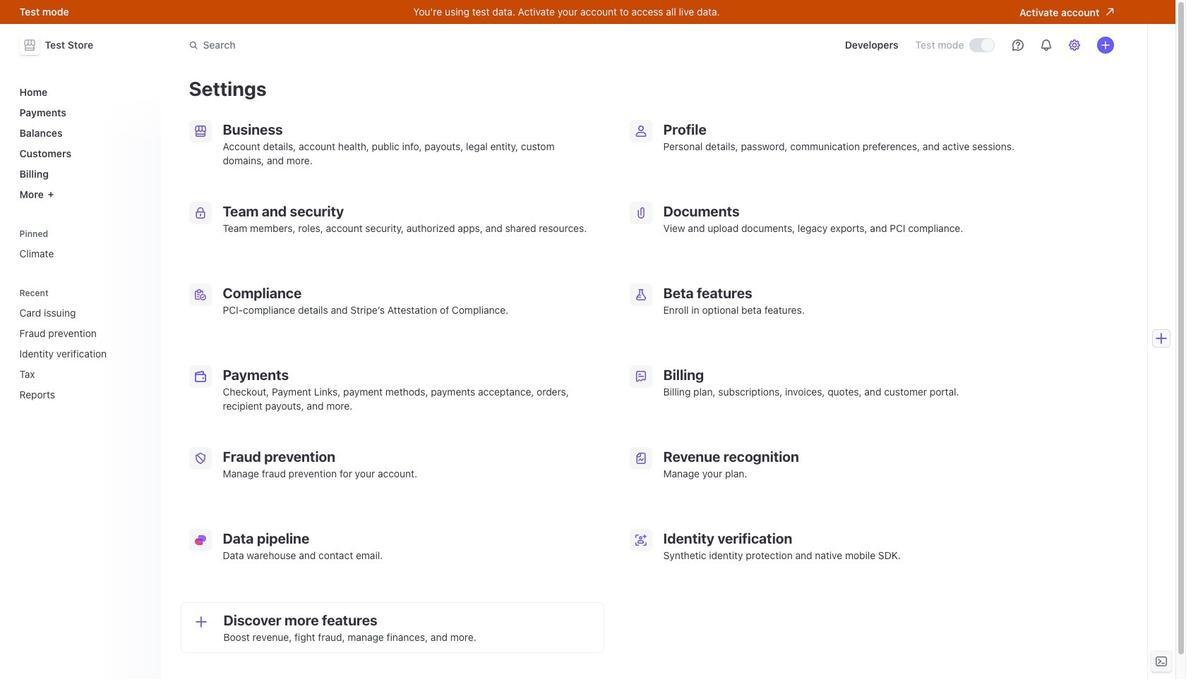 Task type: vqa. For each thing, say whether or not it's contained in the screenshot.
Company text box
no



Task type: locate. For each thing, give the bounding box(es) containing it.
pinned element
[[14, 224, 152, 265]]

2 recent element from the top
[[14, 301, 152, 407]]

Search text field
[[180, 32, 579, 58]]

edit pins image
[[138, 230, 147, 238]]

clear history image
[[138, 289, 147, 298]]

recent element
[[14, 283, 152, 407], [14, 301, 152, 407]]

None search field
[[180, 32, 579, 58]]



Task type: describe. For each thing, give the bounding box(es) containing it.
1 recent element from the top
[[14, 283, 152, 407]]

settings image
[[1069, 40, 1080, 51]]

help image
[[1012, 40, 1023, 51]]

notifications image
[[1040, 40, 1052, 51]]

core navigation links element
[[14, 80, 152, 206]]

Test mode checkbox
[[970, 39, 994, 52]]



